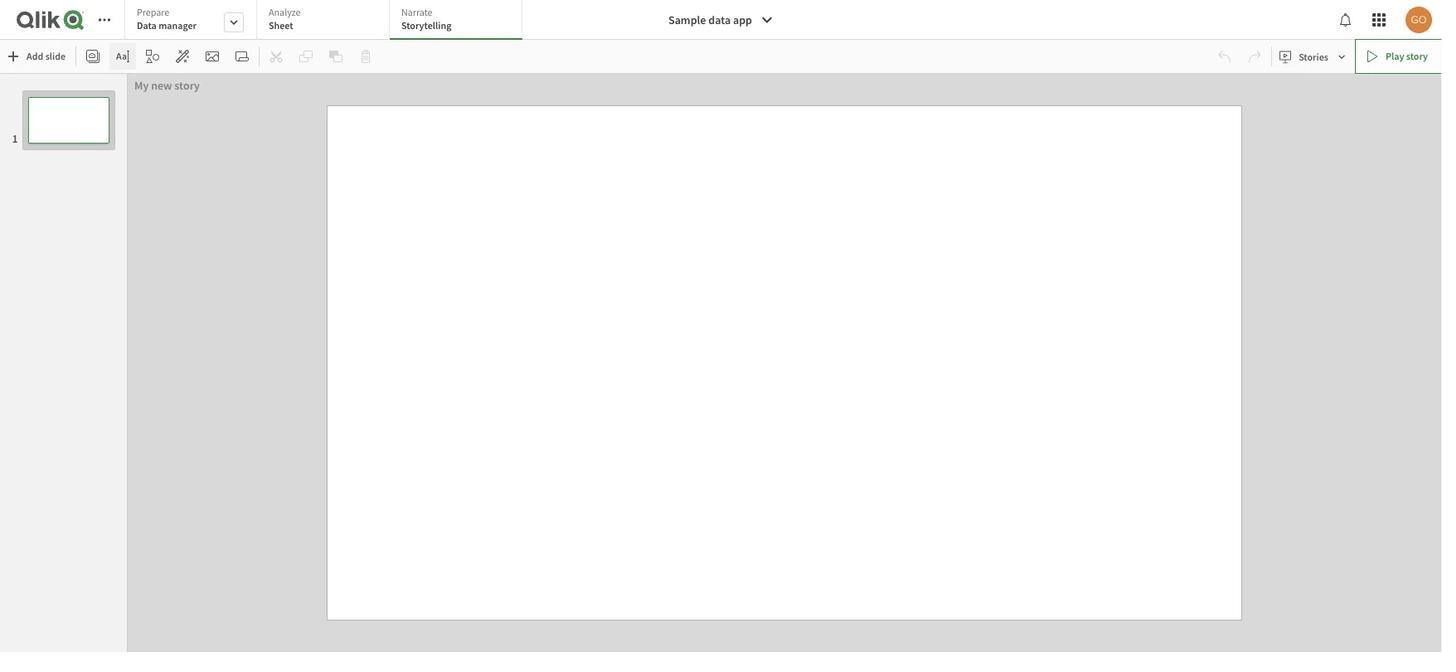 Task type: locate. For each thing, give the bounding box(es) containing it.
app
[[733, 12, 752, 27]]

story
[[1407, 50, 1429, 63], [175, 78, 200, 93]]

1 horizontal spatial story
[[1407, 50, 1429, 63]]

my new story
[[134, 78, 200, 93]]

data
[[137, 19, 157, 32]]

application
[[0, 0, 1443, 652]]

effects library image
[[176, 50, 189, 63]]

narrate storytelling
[[402, 6, 452, 32]]

0 horizontal spatial story
[[175, 78, 200, 93]]

story right new
[[175, 78, 200, 93]]

tab list
[[124, 0, 529, 41]]

sheet
[[269, 19, 293, 32]]

sheet library image
[[236, 50, 249, 63]]

tab list containing prepare
[[124, 0, 529, 41]]

sample data app button
[[659, 7, 784, 33]]

stories
[[1299, 50, 1329, 63]]

application containing sample data app
[[0, 0, 1443, 652]]

stories button
[[1276, 44, 1352, 70]]

text objects image
[[116, 50, 129, 63]]

0 vertical spatial story
[[1407, 50, 1429, 63]]

sample
[[669, 12, 706, 27]]

story inside "button"
[[1407, 50, 1429, 63]]

add
[[27, 50, 43, 63]]

story right play
[[1407, 50, 1429, 63]]

storytelling
[[402, 19, 452, 32]]

prepare
[[137, 6, 170, 19]]



Task type: vqa. For each thing, say whether or not it's contained in the screenshot.
first Web, from the top of the Custom Notifications main content
no



Task type: describe. For each thing, give the bounding box(es) containing it.
analyze sheet
[[269, 6, 301, 32]]

media objects image
[[206, 50, 219, 63]]

add slide button
[[3, 43, 72, 70]]

prepare data manager
[[137, 6, 197, 32]]

sample data app
[[669, 12, 752, 27]]

analyze
[[269, 6, 301, 19]]

play story button
[[1356, 39, 1443, 74]]

1 vertical spatial story
[[175, 78, 200, 93]]

new
[[151, 78, 172, 93]]

snapshot library image
[[86, 50, 100, 63]]

play story
[[1386, 50, 1429, 63]]

slide
[[45, 50, 66, 63]]

shapes library image
[[146, 50, 159, 63]]

add slide
[[27, 50, 66, 63]]

narrate
[[402, 6, 433, 19]]

play
[[1386, 50, 1405, 63]]

manager
[[159, 19, 197, 32]]

my
[[134, 78, 149, 93]]

gary orlando image
[[1406, 7, 1433, 33]]

data
[[709, 12, 731, 27]]



